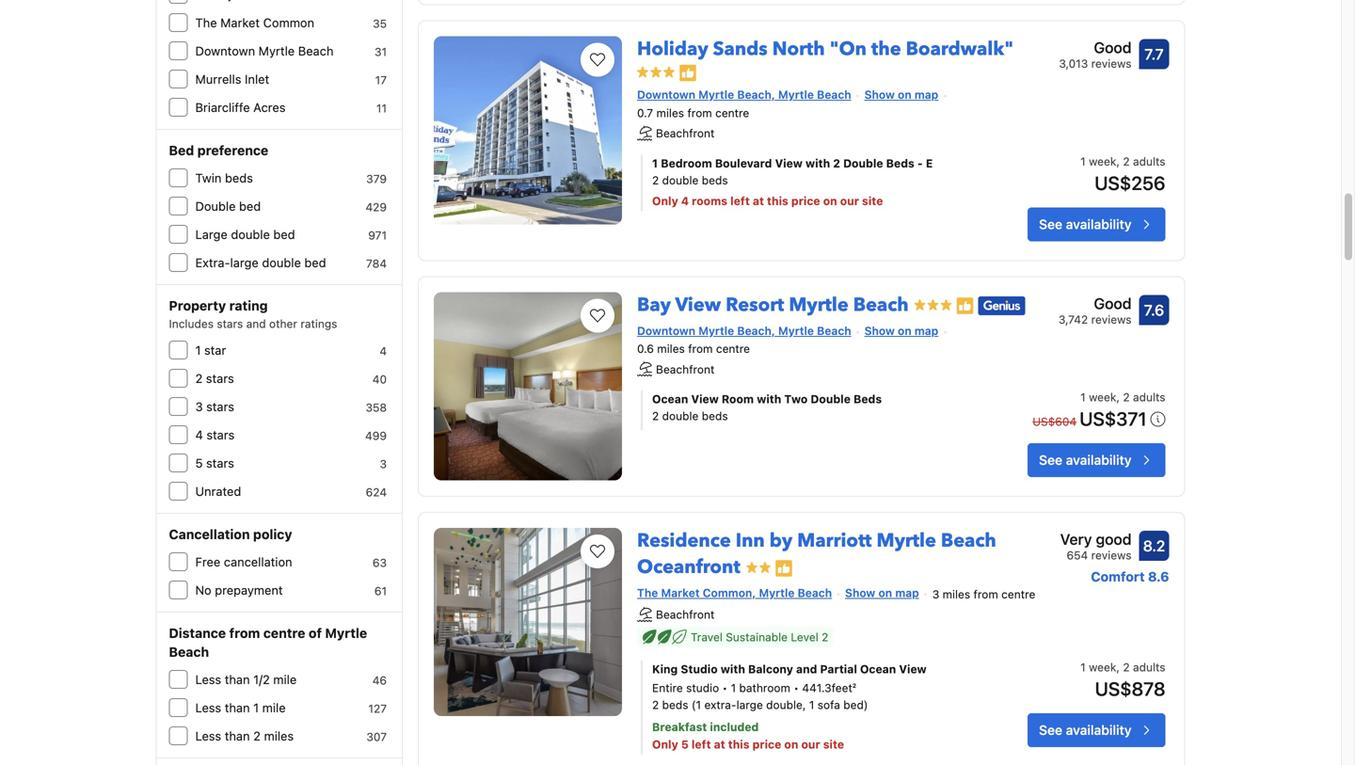 Task type: locate. For each thing, give the bounding box(es) containing it.
beds down room
[[702, 410, 728, 423]]

travel
[[691, 631, 723, 644]]

centre for holiday sands north "on the boardwalk"
[[716, 106, 750, 119]]

1 • from the left
[[723, 682, 728, 695]]

mile for less than 1/2 mile
[[273, 673, 297, 687]]

see availability down us$878 at the bottom of the page
[[1039, 723, 1132, 738]]

2 vertical spatial double
[[811, 393, 851, 406]]

than
[[225, 673, 250, 687], [225, 701, 250, 715], [225, 729, 250, 743]]

0 horizontal spatial ocean
[[652, 393, 689, 406]]

this down 1 bedroom boulevard view with 2 double beds - e "link"
[[767, 194, 789, 207]]

week inside the 1 week , 2 adults us$878
[[1089, 661, 1117, 674]]

less for less than 1 mile
[[195, 701, 221, 715]]

2 vertical spatial adults
[[1133, 661, 1166, 674]]

0 vertical spatial mile
[[273, 673, 297, 687]]

miles
[[657, 106, 685, 119], [657, 342, 685, 356], [943, 588, 971, 601], [264, 729, 294, 743]]

3,742
[[1059, 313, 1089, 326]]

1 horizontal spatial left
[[731, 194, 750, 207]]

2 inside the 1 week , 2 adults us$878
[[1123, 661, 1130, 674]]

429
[[366, 201, 387, 214]]

0 vertical spatial map
[[915, 88, 939, 101]]

1 horizontal spatial site
[[862, 194, 883, 207]]

0 horizontal spatial 4
[[195, 428, 203, 442]]

0 horizontal spatial 5
[[195, 456, 203, 470]]

2 see from the top
[[1039, 453, 1063, 468]]

971
[[368, 229, 387, 242]]

availability down us$256
[[1066, 216, 1132, 232]]

site down 1 bedroom boulevard view with 2 double beds - e "link"
[[862, 194, 883, 207]]

price
[[792, 194, 821, 207], [753, 738, 782, 751]]

adults inside 1 week , 2 adults us$256
[[1133, 155, 1166, 168]]

show
[[865, 88, 895, 101], [865, 324, 895, 337], [845, 587, 876, 600]]

2 down entire
[[652, 699, 659, 712]]

1 vertical spatial left
[[692, 738, 711, 751]]

us$256
[[1095, 172, 1166, 194]]

adults inside the 1 week , 2 adults us$878
[[1133, 661, 1166, 674]]

beach inside distance from centre of myrtle beach
[[169, 644, 209, 660]]

left down breakfast
[[692, 738, 711, 751]]

0 horizontal spatial bed
[[239, 199, 261, 213]]

week up us$371
[[1089, 391, 1117, 404]]

1 than from the top
[[225, 673, 250, 687]]

on for myrtle
[[879, 587, 893, 600]]

3 than from the top
[[225, 729, 250, 743]]

large down large double bed
[[230, 256, 259, 270]]

large
[[230, 256, 259, 270], [737, 699, 763, 712]]

2 good from the top
[[1094, 295, 1132, 312]]

extra-large double bed
[[195, 256, 326, 270]]

1 vertical spatial ocean
[[860, 663, 897, 676]]

residence inn by marriott myrtle beach oceanfront image
[[434, 528, 622, 717]]

very good element
[[1061, 528, 1132, 551]]

3 see availability link from the top
[[1028, 714, 1166, 748]]

double
[[844, 157, 884, 170], [195, 199, 236, 213], [811, 393, 851, 406]]

myrtle
[[259, 44, 295, 58], [699, 88, 735, 101], [779, 88, 814, 101], [789, 292, 849, 318], [699, 324, 735, 337], [779, 324, 814, 337], [877, 528, 937, 554], [759, 587, 795, 600], [325, 626, 367, 641]]

left inside king studio with balcony and partial ocean view entire studio • 1 bathroom • 441.3feet² 2 beds (1 extra-large double, 1 sofa bed) breakfast included only 5 left at this price on our site
[[692, 738, 711, 751]]

holiday sands north "on the boardwalk" link
[[637, 28, 1014, 62]]

1 vertical spatial show
[[865, 324, 895, 337]]

2 vertical spatial map
[[896, 587, 920, 600]]

3 week from the top
[[1089, 661, 1117, 674]]

• up double,
[[794, 682, 799, 695]]

2 downtown myrtle beach, myrtle beach from the top
[[637, 324, 852, 337]]

3 see availability from the top
[[1039, 723, 1132, 738]]

1 inside '1 bedroom boulevard view with 2 double beds - e 2 double beds only 4 rooms left at this price on our site'
[[652, 157, 658, 170]]

partial
[[821, 663, 858, 676]]

3 availability from the top
[[1066, 723, 1132, 738]]

view right "partial"
[[899, 663, 927, 676]]

1 inside 1 week , 2 adults us$256
[[1081, 155, 1086, 168]]

stars up unrated
[[206, 456, 234, 470]]

2 down 0.7
[[652, 174, 659, 187]]

2 , from the top
[[1117, 391, 1120, 404]]

good 3,742 reviews
[[1059, 295, 1132, 326]]

1 beach, from the top
[[738, 88, 776, 101]]

distance
[[169, 626, 226, 641]]

•
[[723, 682, 728, 695], [794, 682, 799, 695]]

0 vertical spatial availability
[[1066, 216, 1132, 232]]

on for beach
[[898, 324, 912, 337]]

holiday sands north "on the boardwalk" image
[[434, 36, 622, 224]]

from
[[688, 106, 712, 119], [688, 342, 713, 356], [974, 588, 999, 601], [229, 626, 260, 641]]

centre inside distance from centre of myrtle beach
[[263, 626, 305, 641]]

(1
[[692, 699, 701, 712]]

availability
[[1066, 216, 1132, 232], [1066, 453, 1132, 468], [1066, 723, 1132, 738]]

site down the sofa
[[824, 738, 845, 751]]

3 less from the top
[[195, 729, 221, 743]]

4
[[681, 194, 689, 207], [380, 345, 387, 358], [195, 428, 203, 442]]

2 horizontal spatial with
[[806, 157, 831, 170]]

view right boulevard
[[775, 157, 803, 170]]

double,
[[767, 699, 806, 712]]

1 horizontal spatial large
[[737, 699, 763, 712]]

2 vertical spatial ,
[[1117, 661, 1120, 674]]

1 star
[[195, 343, 226, 357]]

beds right two on the bottom
[[854, 393, 882, 406]]

0 vertical spatial beds
[[887, 157, 915, 170]]

ocean right "partial"
[[860, 663, 897, 676]]

the up murrells
[[195, 16, 217, 30]]

the for the market common
[[195, 16, 217, 30]]

see for beach
[[1039, 723, 1063, 738]]

north
[[773, 36, 825, 62]]

rating
[[229, 298, 268, 314]]

myrtle up 0.7 miles from centre at the top
[[699, 88, 735, 101]]

bedroom
[[661, 157, 712, 170]]

see availability down us$604
[[1039, 453, 1132, 468]]

1 downtown myrtle beach, myrtle beach from the top
[[637, 88, 852, 101]]

0 horizontal spatial large
[[230, 256, 259, 270]]

2 vertical spatial 3
[[933, 588, 940, 601]]

from inside distance from centre of myrtle beach
[[229, 626, 260, 641]]

at down boulevard
[[753, 194, 764, 207]]

3 reviews from the top
[[1092, 549, 1132, 562]]

2 vertical spatial downtown
[[637, 324, 696, 337]]

reviews inside 'very good 654 reviews'
[[1092, 549, 1132, 562]]

2 adults from the top
[[1133, 391, 1166, 404]]

beach, down sands in the top right of the page
[[738, 88, 776, 101]]

double down bedroom
[[662, 174, 699, 187]]

5
[[195, 456, 203, 470], [681, 738, 689, 751]]

1 horizontal spatial price
[[792, 194, 821, 207]]

this inside '1 bedroom boulevard view with 2 double beds - e 2 double beds only 4 rooms left at this price on our site'
[[767, 194, 789, 207]]

week inside 1 week , 2 adults us$256
[[1089, 155, 1117, 168]]

good element left scored 7.6 element
[[1059, 292, 1132, 315]]

2 horizontal spatial bed
[[304, 256, 326, 270]]

0 vertical spatial site
[[862, 194, 883, 207]]

1 vertical spatial availability
[[1066, 453, 1132, 468]]

2 vertical spatial less
[[195, 729, 221, 743]]

0 horizontal spatial price
[[753, 738, 782, 751]]

oceanfront
[[637, 555, 741, 581]]

extra-
[[705, 699, 737, 712]]

0 vertical spatial with
[[806, 157, 831, 170]]

0 horizontal spatial with
[[721, 663, 746, 676]]

see availability link down us$878 at the bottom of the page
[[1028, 714, 1166, 748]]

stars up 4 stars
[[206, 400, 234, 414]]

1 vertical spatial 3
[[380, 458, 387, 471]]

1 vertical spatial mile
[[262, 701, 286, 715]]

1 vertical spatial 4
[[380, 345, 387, 358]]

reviews right the 3,013
[[1092, 57, 1132, 70]]

show for beach
[[865, 324, 895, 337]]

downtown myrtle beach, myrtle beach
[[637, 88, 852, 101], [637, 324, 852, 337]]

bed preference
[[169, 143, 269, 158]]

adults up us$878 at the bottom of the page
[[1133, 661, 1166, 674]]

downtown myrtle beach, myrtle beach for sands
[[637, 88, 852, 101]]

reviews for bay view resort myrtle beach
[[1092, 313, 1132, 326]]

downtown
[[195, 44, 255, 58], [637, 88, 696, 101], [637, 324, 696, 337]]

stars down 3 stars
[[207, 428, 235, 442]]

0 vertical spatial ,
[[1117, 155, 1120, 168]]

0 vertical spatial see availability
[[1039, 216, 1132, 232]]

0 vertical spatial beachfront
[[656, 127, 715, 140]]

this property is part of our preferred partner programme. it is committed to providing commendable service and good value. it will pay us a higher commission if you make a booking. image
[[679, 64, 698, 82], [956, 297, 975, 315], [956, 297, 975, 315], [775, 559, 793, 578]]

week up us$256
[[1089, 155, 1117, 168]]

0 vertical spatial reviews
[[1092, 57, 1132, 70]]

0 vertical spatial price
[[792, 194, 821, 207]]

beach, for resort
[[738, 324, 776, 337]]

the down the oceanfront
[[637, 587, 658, 600]]

1 , from the top
[[1117, 155, 1120, 168]]

week up us$878 at the bottom of the page
[[1089, 661, 1117, 674]]

2 inside 1 week , 2 adults us$256
[[1123, 155, 1130, 168]]

1 vertical spatial beds
[[854, 393, 882, 406]]

4 for 4 stars
[[195, 428, 203, 442]]

less down less than 1 mile
[[195, 729, 221, 743]]

1 horizontal spatial ocean
[[860, 663, 897, 676]]

1 reviews from the top
[[1092, 57, 1132, 70]]

1 only from the top
[[652, 194, 679, 207]]

bed)
[[844, 699, 868, 712]]

0 vertical spatial than
[[225, 673, 250, 687]]

and down rating
[[246, 317, 266, 330]]

good left 7.7
[[1094, 38, 1132, 56]]

1 vertical spatial see
[[1039, 453, 1063, 468]]

good inside good 3,013 reviews
[[1094, 38, 1132, 56]]

bay view resort myrtle beach link
[[637, 285, 909, 318]]

2 vertical spatial see availability link
[[1028, 714, 1166, 748]]

1 horizontal spatial our
[[841, 194, 860, 207]]

property rating includes stars and other ratings
[[169, 298, 337, 330]]

1 inside the 1 week , 2 adults us$878
[[1081, 661, 1086, 674]]

myrtle right resort
[[789, 292, 849, 318]]

2 availability from the top
[[1066, 453, 1132, 468]]

good element
[[1060, 36, 1132, 59], [1059, 292, 1132, 315]]

beach inside residence inn by marriott myrtle beach oceanfront
[[941, 528, 997, 554]]

downtown up murrells
[[195, 44, 255, 58]]

2 vertical spatial show
[[845, 587, 876, 600]]

0 vertical spatial our
[[841, 194, 860, 207]]

less up less than 2 miles
[[195, 701, 221, 715]]

0 vertical spatial beach,
[[738, 88, 776, 101]]

stars
[[217, 317, 243, 330], [206, 371, 234, 386], [206, 400, 234, 414], [207, 428, 235, 442], [206, 456, 234, 470]]

5 down breakfast
[[681, 738, 689, 751]]

0 vertical spatial only
[[652, 194, 679, 207]]

at
[[753, 194, 764, 207], [714, 738, 726, 751]]

distance from centre of myrtle beach
[[169, 626, 367, 660]]

3 adults from the top
[[1133, 661, 1166, 674]]

on for the
[[898, 88, 912, 101]]

see availability link down us$256
[[1028, 207, 1166, 241]]

0 vertical spatial bed
[[239, 199, 261, 213]]

2 up us$878 at the bottom of the page
[[1123, 661, 1130, 674]]

double up the extra-large double bed
[[231, 227, 270, 241]]

double down 0.6 miles from centre
[[662, 410, 699, 423]]

view left room
[[691, 393, 719, 406]]

good for bay view resort myrtle beach
[[1094, 295, 1132, 312]]

entire
[[652, 682, 683, 695]]

1 beachfront from the top
[[656, 127, 715, 140]]

2 horizontal spatial 4
[[681, 194, 689, 207]]

2 than from the top
[[225, 701, 250, 715]]

1 horizontal spatial this property is part of our preferred partner programme. it is committed to providing commendable service and good value. it will pay us a higher commission if you make a booking. image
[[775, 559, 793, 578]]

beachfront down 0.7 miles from centre at the top
[[656, 127, 715, 140]]

bed up the extra-large double bed
[[273, 227, 295, 241]]

genius discounts available at this property. image
[[979, 297, 1026, 315], [979, 297, 1026, 315]]

2 up us$256
[[1123, 155, 1130, 168]]

adults up us$256
[[1133, 155, 1166, 168]]

0 horizontal spatial at
[[714, 738, 726, 751]]

mile right 1/2
[[273, 673, 297, 687]]

1 vertical spatial adults
[[1133, 391, 1166, 404]]

3 , from the top
[[1117, 661, 1120, 674]]

0 vertical spatial adults
[[1133, 155, 1166, 168]]

reviews down the good
[[1092, 549, 1132, 562]]

ocean down 0.6 miles from centre
[[652, 393, 689, 406]]

than for 1/2
[[225, 673, 250, 687]]

1 vertical spatial at
[[714, 738, 726, 751]]

extra-
[[195, 256, 230, 270]]

availability down us$371
[[1066, 453, 1132, 468]]

reviews inside good 3,013 reviews
[[1092, 57, 1132, 70]]

1 see from the top
[[1039, 216, 1063, 232]]

1 vertical spatial good
[[1094, 295, 1132, 312]]

good left 7.6 on the right top of the page
[[1094, 295, 1132, 312]]

on inside king studio with balcony and partial ocean view entire studio • 1 bathroom • 441.3feet² 2 beds (1 extra-large double, 1 sofa bed) breakfast included only 5 left at this price on our site
[[785, 738, 799, 751]]

1 horizontal spatial •
[[794, 682, 799, 695]]

stars for 5 stars
[[206, 456, 234, 470]]

1 horizontal spatial with
[[757, 393, 782, 406]]

0 vertical spatial left
[[731, 194, 750, 207]]

with left two on the bottom
[[757, 393, 782, 406]]

61
[[375, 585, 387, 598]]

beachfront down 0.6 miles from centre
[[656, 363, 715, 376]]

market up downtown myrtle beach
[[220, 16, 260, 30]]

1 horizontal spatial bed
[[273, 227, 295, 241]]

with inside '1 bedroom boulevard view with 2 double beds - e 2 double beds only 4 rooms left at this price on our site'
[[806, 157, 831, 170]]

1 see availability link from the top
[[1028, 207, 1166, 241]]

reviews inside good 3,742 reviews
[[1092, 313, 1132, 326]]

mile for less than 1 mile
[[262, 701, 286, 715]]

double inside 'ocean view room with two double beds 2 double beds'
[[811, 393, 851, 406]]

beds inside king studio with balcony and partial ocean view entire studio • 1 bathroom • 441.3feet² 2 beds (1 extra-large double, 1 sofa bed) breakfast included only 5 left at this price on our site
[[662, 699, 689, 712]]

this property is part of our preferred partner programme. it is committed to providing commendable service and good value. it will pay us a higher commission if you make a booking. image down "by" on the right bottom
[[775, 559, 793, 578]]

and inside king studio with balcony and partial ocean view entire studio • 1 bathroom • 441.3feet² 2 beds (1 extra-large double, 1 sofa bed) breakfast included only 5 left at this price on our site
[[797, 663, 818, 676]]

307
[[367, 731, 387, 744]]

, up us$256
[[1117, 155, 1120, 168]]

left right rooms
[[731, 194, 750, 207]]

1 good from the top
[[1094, 38, 1132, 56]]

residence inn by marriott myrtle beach oceanfront link
[[637, 521, 997, 581]]

this
[[767, 194, 789, 207], [728, 738, 750, 751]]

2 beachfront from the top
[[656, 363, 715, 376]]

beach, down resort
[[738, 324, 776, 337]]

2 vertical spatial 4
[[195, 428, 203, 442]]

5 inside king studio with balcony and partial ocean view entire studio • 1 bathroom • 441.3feet² 2 beds (1 extra-large double, 1 sofa bed) breakfast included only 5 left at this price on our site
[[681, 738, 689, 751]]

1 vertical spatial week
[[1089, 391, 1117, 404]]

, inside 1 week , 2 adults us$256
[[1117, 155, 1120, 168]]

see availability link
[[1028, 207, 1166, 241], [1028, 444, 1166, 478], [1028, 714, 1166, 748]]

2 • from the left
[[794, 682, 799, 695]]

beds left the -
[[887, 157, 915, 170]]

myrtle right the of
[[325, 626, 367, 641]]

2 down less than 1 mile
[[253, 729, 261, 743]]

double
[[662, 174, 699, 187], [231, 227, 270, 241], [262, 256, 301, 270], [662, 410, 699, 423]]

view inside 'ocean view room with two double beds 2 double beds'
[[691, 393, 719, 406]]

1 vertical spatial see availability
[[1039, 453, 1132, 468]]

reviews
[[1092, 57, 1132, 70], [1092, 313, 1132, 326], [1092, 549, 1132, 562]]

other
[[269, 317, 297, 330]]

see availability link down us$371
[[1028, 444, 1166, 478]]

0 vertical spatial at
[[753, 194, 764, 207]]

than up less than 2 miles
[[225, 701, 250, 715]]

and inside property rating includes stars and other ratings
[[246, 317, 266, 330]]

our down the sofa
[[802, 738, 821, 751]]

room
[[722, 393, 754, 406]]

with right studio
[[721, 663, 746, 676]]

adults for boardwalk"
[[1133, 155, 1166, 168]]

0 vertical spatial large
[[230, 256, 259, 270]]

1 horizontal spatial the
[[637, 587, 658, 600]]

1 availability from the top
[[1066, 216, 1132, 232]]

see availability down us$256
[[1039, 216, 1132, 232]]

miles for bay view resort myrtle beach
[[657, 342, 685, 356]]

market down the oceanfront
[[661, 587, 700, 600]]

1 week from the top
[[1089, 155, 1117, 168]]

miles for holiday sands north "on the boardwalk"
[[657, 106, 685, 119]]

0 vertical spatial good element
[[1060, 36, 1132, 59]]

double down large double bed
[[262, 256, 301, 270]]

1 horizontal spatial at
[[753, 194, 764, 207]]

our down 1 bedroom boulevard view with 2 double beds - e "link"
[[841, 194, 860, 207]]

view inside king studio with balcony and partial ocean view entire studio • 1 bathroom • 441.3feet² 2 beds (1 extra-large double, 1 sofa bed) breakfast included only 5 left at this price on our site
[[899, 663, 927, 676]]

1 vertical spatial see availability link
[[1028, 444, 1166, 478]]

bed up large double bed
[[239, 199, 261, 213]]

0.6
[[637, 342, 654, 356]]

market for common,
[[661, 587, 700, 600]]

map
[[915, 88, 939, 101], [915, 324, 939, 337], [896, 587, 920, 600]]

myrtle right marriott
[[877, 528, 937, 554]]

1 vertical spatial price
[[753, 738, 782, 751]]

1 vertical spatial ,
[[1117, 391, 1120, 404]]

1 horizontal spatial and
[[797, 663, 818, 676]]

king studio with balcony and partial ocean view entire studio • 1 bathroom • 441.3feet² 2 beds (1 extra-large double, 1 sofa bed) breakfast included only 5 left at this price on our site
[[652, 663, 927, 751]]

this property is part of our preferred partner programme. it is committed to providing commendable service and good value. it will pay us a higher commission if you make a booking. image
[[679, 64, 698, 82], [775, 559, 793, 578]]

0 horizontal spatial and
[[246, 317, 266, 330]]

availability for beach
[[1066, 723, 1132, 738]]

0 vertical spatial market
[[220, 16, 260, 30]]

show for the
[[865, 88, 895, 101]]

good inside good 3,742 reviews
[[1094, 295, 1132, 312]]

beds inside '1 bedroom boulevard view with 2 double beds - e 2 double beds only 4 rooms left at this price on our site'
[[702, 174, 728, 187]]

40
[[373, 373, 387, 386]]

0 vertical spatial see availability link
[[1028, 207, 1166, 241]]

bay
[[637, 292, 671, 318]]

reviews right 3,742
[[1092, 313, 1132, 326]]

0 horizontal spatial site
[[824, 738, 845, 751]]

ocean inside king studio with balcony and partial ocean view entire studio • 1 bathroom • 441.3feet² 2 beds (1 extra-large double, 1 sofa bed) breakfast included only 5 left at this price on our site
[[860, 663, 897, 676]]

2 less from the top
[[195, 701, 221, 715]]

2 beach, from the top
[[738, 324, 776, 337]]

myrtle down north
[[779, 88, 814, 101]]

less for less than 1/2 mile
[[195, 673, 221, 687]]

king
[[652, 663, 678, 676]]

downtown myrtle beach
[[195, 44, 334, 58]]

large down the 'bathroom'
[[737, 699, 763, 712]]

2 vertical spatial availability
[[1066, 723, 1132, 738]]

stars down rating
[[217, 317, 243, 330]]

the
[[195, 16, 217, 30], [637, 587, 658, 600]]

0 vertical spatial less
[[195, 673, 221, 687]]

price down the 'included'
[[753, 738, 782, 751]]

centre for residence inn by marriott myrtle beach oceanfront
[[1002, 588, 1036, 601]]

travel sustainable level 2
[[691, 631, 829, 644]]

level
[[791, 631, 819, 644]]

0 horizontal spatial beds
[[854, 393, 882, 406]]

beds down entire
[[662, 699, 689, 712]]

2 vertical spatial with
[[721, 663, 746, 676]]

site inside king studio with balcony and partial ocean view entire studio • 1 bathroom • 441.3feet² 2 beds (1 extra-large double, 1 sofa bed) breakfast included only 5 left at this price on our site
[[824, 738, 845, 751]]

1 horizontal spatial 3
[[380, 458, 387, 471]]

2 vertical spatial week
[[1089, 661, 1117, 674]]

2 only from the top
[[652, 738, 679, 751]]

0 vertical spatial double
[[844, 157, 884, 170]]

downtown myrtle beach, myrtle beach down sands in the top right of the page
[[637, 88, 852, 101]]

3 beachfront from the top
[[656, 608, 715, 621]]

less up less than 1 mile
[[195, 673, 221, 687]]

1 vertical spatial less
[[195, 701, 221, 715]]

double up large
[[195, 199, 236, 213]]

2 see availability link from the top
[[1028, 444, 1166, 478]]

murrells inlet
[[195, 72, 269, 86]]

4 up 5 stars
[[195, 428, 203, 442]]

left inside '1 bedroom boulevard view with 2 double beds - e 2 double beds only 4 rooms left at this price on our site'
[[731, 194, 750, 207]]

0 vertical spatial 3
[[195, 400, 203, 414]]

624
[[366, 486, 387, 499]]

ocean
[[652, 393, 689, 406], [860, 663, 897, 676]]

beds up rooms
[[702, 174, 728, 187]]

2 reviews from the top
[[1092, 313, 1132, 326]]

market
[[220, 16, 260, 30], [661, 587, 700, 600]]

1 adults from the top
[[1133, 155, 1166, 168]]

31
[[375, 45, 387, 58]]

free cancellation
[[195, 555, 292, 569]]

miles for residence inn by marriott myrtle beach oceanfront
[[943, 588, 971, 601]]

, up us$371
[[1117, 391, 1120, 404]]

only down bedroom
[[652, 194, 679, 207]]

0 vertical spatial the
[[195, 16, 217, 30]]

3 for 3 stars
[[195, 400, 203, 414]]

, up us$878 at the bottom of the page
[[1117, 661, 1120, 674]]

availability for boardwalk"
[[1066, 216, 1132, 232]]

stars for 4 stars
[[207, 428, 235, 442]]

0 vertical spatial 5
[[195, 456, 203, 470]]

2 vertical spatial than
[[225, 729, 250, 743]]

1 vertical spatial reviews
[[1092, 313, 1132, 326]]

1 bedroom boulevard view with 2 double beds - e 2 double beds only 4 rooms left at this price on our site
[[652, 157, 933, 207]]

show on map for myrtle
[[845, 587, 920, 600]]

1 horizontal spatial market
[[661, 587, 700, 600]]

0 vertical spatial downtown
[[195, 44, 255, 58]]

comfort
[[1091, 569, 1145, 585]]

less than 1/2 mile
[[195, 673, 297, 687]]

1 vertical spatial large
[[737, 699, 763, 712]]

1 vertical spatial our
[[802, 738, 821, 751]]

less for less than 2 miles
[[195, 729, 221, 743]]

1 horizontal spatial beds
[[887, 157, 915, 170]]

beds
[[887, 157, 915, 170], [854, 393, 882, 406]]

boardwalk"
[[906, 36, 1014, 62]]

price inside king studio with balcony and partial ocean view entire studio • 1 bathroom • 441.3feet² 2 beds (1 extra-large double, 1 sofa bed) breakfast included only 5 left at this price on our site
[[753, 738, 782, 751]]

good element left 7.7
[[1060, 36, 1132, 59]]

this down the 'included'
[[728, 738, 750, 751]]

1 vertical spatial downtown
[[637, 88, 696, 101]]

35
[[373, 17, 387, 30]]

2 vertical spatial see availability
[[1039, 723, 1132, 738]]

2 vertical spatial reviews
[[1092, 549, 1132, 562]]

only down breakfast
[[652, 738, 679, 751]]

our inside '1 bedroom boulevard view with 2 double beds - e 2 double beds only 4 rooms left at this price on our site'
[[841, 194, 860, 207]]

, inside the 1 week , 2 adults us$878
[[1117, 661, 1120, 674]]

comfort 8.6
[[1091, 569, 1170, 585]]

see availability link for boardwalk"
[[1028, 207, 1166, 241]]

0.7 miles from centre
[[637, 106, 750, 119]]

1 less from the top
[[195, 673, 221, 687]]

good for holiday sands north "on the boardwalk"
[[1094, 38, 1132, 56]]

this property is part of our preferred partner programme. it is committed to providing commendable service and good value. it will pay us a higher commission if you make a booking. image down holiday
[[679, 64, 698, 82]]

1 see availability from the top
[[1039, 216, 1132, 232]]

us$371
[[1080, 408, 1147, 430]]

holiday
[[637, 36, 709, 62]]

2 vertical spatial show on map
[[845, 587, 920, 600]]

than down less than 1 mile
[[225, 729, 250, 743]]

on
[[898, 88, 912, 101], [824, 194, 838, 207], [898, 324, 912, 337], [879, 587, 893, 600], [785, 738, 799, 751]]

2 vertical spatial beachfront
[[656, 608, 715, 621]]

, for holiday sands north "on the boardwalk"
[[1117, 155, 1120, 168]]

adults up us$371
[[1133, 391, 1166, 404]]

3 see from the top
[[1039, 723, 1063, 738]]



Task type: describe. For each thing, give the bounding box(es) containing it.
5 stars
[[195, 456, 234, 470]]

sofa
[[818, 699, 841, 712]]

with inside 'ocean view room with two double beds 2 double beds'
[[757, 393, 782, 406]]

and for studio
[[797, 663, 818, 676]]

double inside '1 bedroom boulevard view with 2 double beds - e 2 double beds only 4 rooms left at this price on our site'
[[662, 174, 699, 187]]

large
[[195, 227, 228, 241]]

from for residence inn by marriott myrtle beach oceanfront
[[974, 588, 999, 601]]

show for myrtle
[[845, 587, 876, 600]]

0.7
[[637, 106, 654, 119]]

3 miles from centre
[[933, 588, 1036, 601]]

good element for holiday sands north "on the boardwalk"
[[1060, 36, 1132, 59]]

beds down preference
[[225, 171, 253, 185]]

2 down 1 star
[[195, 371, 203, 386]]

double inside '1 bedroom boulevard view with 2 double beds - e 2 double beds only 4 rooms left at this price on our site'
[[844, 157, 884, 170]]

from for bay view resort myrtle beach
[[688, 342, 713, 356]]

us$878
[[1096, 678, 1166, 700]]

scored 8.2 element
[[1140, 531, 1170, 561]]

8.6
[[1149, 569, 1170, 585]]

view inside '1 bedroom boulevard view with 2 double beds - e 2 double beds only 4 rooms left at this price on our site'
[[775, 157, 803, 170]]

beds inside '1 bedroom boulevard view with 2 double beds - e 2 double beds only 4 rooms left at this price on our site'
[[887, 157, 915, 170]]

this property is part of our preferred partner programme. it is committed to providing commendable service and good value. it will pay us a higher commission if you make a booking. image for bay view resort myrtle beach
[[956, 297, 975, 315]]

4 for 4
[[380, 345, 387, 358]]

sustainable
[[726, 631, 788, 644]]

price inside '1 bedroom boulevard view with 2 double beds - e 2 double beds only 4 rooms left at this price on our site'
[[792, 194, 821, 207]]

1/2
[[253, 673, 270, 687]]

good element for bay view resort myrtle beach
[[1059, 292, 1132, 315]]

784
[[366, 257, 387, 270]]

residence
[[637, 528, 731, 554]]

sands
[[713, 36, 768, 62]]

see availability for beach
[[1039, 723, 1132, 738]]

star
[[204, 343, 226, 357]]

1 vertical spatial double
[[195, 199, 236, 213]]

very good 654 reviews
[[1061, 531, 1132, 562]]

stars for 3 stars
[[206, 400, 234, 414]]

4 stars
[[195, 428, 235, 442]]

prepayment
[[215, 583, 283, 597]]

murrells
[[195, 72, 241, 86]]

myrtle inside residence inn by marriott myrtle beach oceanfront
[[877, 528, 937, 554]]

scored 7.6 element
[[1140, 295, 1170, 325]]

large inside king studio with balcony and partial ocean view entire studio • 1 bathroom • 441.3feet² 2 beds (1 extra-large double, 1 sofa bed) breakfast included only 5 left at this price on our site
[[737, 699, 763, 712]]

this property is part of our preferred partner programme. it is committed to providing commendable service and good value. it will pay us a higher commission if you make a booking. image for residence inn by marriott myrtle beach oceanfront
[[775, 559, 793, 578]]

boulevard
[[715, 157, 772, 170]]

stars for 2 stars
[[206, 371, 234, 386]]

inlet
[[245, 72, 269, 86]]

3 for 3 miles from centre
[[933, 588, 940, 601]]

499
[[365, 429, 387, 442]]

view up 0.6 miles from centre
[[676, 292, 721, 318]]

breakfast
[[652, 721, 707, 734]]

show on map for the
[[865, 88, 939, 101]]

the market common
[[195, 16, 315, 30]]

myrtle down the bay view resort myrtle beach
[[779, 324, 814, 337]]

2 stars
[[195, 371, 234, 386]]

46
[[373, 674, 387, 687]]

map for the
[[915, 88, 939, 101]]

site inside '1 bedroom boulevard view with 2 double beds - e 2 double beds only 4 rooms left at this price on our site'
[[862, 194, 883, 207]]

included
[[710, 721, 759, 734]]

free
[[195, 555, 221, 569]]

property
[[169, 298, 226, 314]]

ocean view room with two double beds link
[[652, 391, 971, 408]]

market for common
[[220, 16, 260, 30]]

cancellation
[[224, 555, 292, 569]]

myrtle inside the bay view resort myrtle beach link
[[789, 292, 849, 318]]

2 left the -
[[833, 157, 841, 170]]

this inside king studio with balcony and partial ocean view entire studio • 1 bathroom • 441.3feet² 2 beds (1 extra-large double, 1 sofa bed) breakfast included only 5 left at this price on our site
[[728, 738, 750, 751]]

7.6
[[1145, 301, 1165, 319]]

3,013
[[1060, 57, 1089, 70]]

the market common, myrtle beach
[[637, 587, 832, 600]]

4 inside '1 bedroom boulevard view with 2 double beds - e 2 double beds only 4 rooms left at this price on our site'
[[681, 194, 689, 207]]

1 bedroom boulevard view with 2 double beds - e link
[[652, 155, 971, 172]]

reviews for holiday sands north "on the boardwalk"
[[1092, 57, 1132, 70]]

show on map for beach
[[865, 324, 939, 337]]

large double bed
[[195, 227, 295, 241]]

2 inside 'ocean view room with two double beds 2 double beds'
[[652, 410, 659, 423]]

17
[[375, 73, 387, 87]]

studio
[[681, 663, 718, 676]]

map for beach
[[915, 324, 939, 337]]

our inside king studio with balcony and partial ocean view entire studio • 1 bathroom • 441.3feet² 2 beds (1 extra-large double, 1 sofa bed) breakfast included only 5 left at this price on our site
[[802, 738, 821, 751]]

1 week , 2 adults
[[1081, 391, 1166, 404]]

ocean inside 'ocean view room with two double beds 2 double beds'
[[652, 393, 689, 406]]

at inside '1 bedroom boulevard view with 2 double beds - e 2 double beds only 4 rooms left at this price on our site'
[[753, 194, 764, 207]]

bay view resort myrtle beach
[[637, 292, 909, 318]]

downtown for bay
[[637, 324, 696, 337]]

downtown for holiday
[[637, 88, 696, 101]]

beds inside 'ocean view room with two double beds 2 double beds'
[[854, 393, 882, 406]]

3 for 3
[[380, 458, 387, 471]]

marriott
[[798, 528, 872, 554]]

no
[[195, 583, 212, 597]]

the
[[872, 36, 902, 62]]

policy
[[253, 527, 292, 542]]

beds inside 'ocean view room with two double beds 2 double beds'
[[702, 410, 728, 423]]

very
[[1061, 531, 1093, 549]]

no prepayment
[[195, 583, 283, 597]]

2 week from the top
[[1089, 391, 1117, 404]]

beachfront for holiday
[[656, 127, 715, 140]]

358
[[366, 401, 387, 414]]

beachfront for residence
[[656, 608, 715, 621]]

map for myrtle
[[896, 587, 920, 600]]

0.6 miles from centre
[[637, 342, 750, 356]]

us$604
[[1033, 415, 1077, 429]]

property group
[[418, 0, 1186, 5]]

only inside king studio with balcony and partial ocean view entire studio • 1 bathroom • 441.3feet² 2 beds (1 extra-large double, 1 sofa bed) breakfast included only 5 left at this price on our site
[[652, 738, 679, 751]]

127
[[369, 702, 387, 716]]

from for holiday sands north "on the boardwalk"
[[688, 106, 712, 119]]

than for 1
[[225, 701, 250, 715]]

week for boardwalk"
[[1089, 155, 1117, 168]]

cancellation policy
[[169, 527, 292, 542]]

common
[[263, 16, 315, 30]]

7.7
[[1145, 45, 1164, 63]]

adults for beach
[[1133, 661, 1166, 674]]

441.3feet²
[[802, 682, 857, 695]]

beachfront for bay
[[656, 363, 715, 376]]

scored 7.7 element
[[1140, 39, 1170, 69]]

2 inside king studio with balcony and partial ocean view entire studio • 1 bathroom • 441.3feet² 2 beds (1 extra-large double, 1 sofa bed) breakfast included only 5 left at this price on our site
[[652, 699, 659, 712]]

with inside king studio with balcony and partial ocean view entire studio • 1 bathroom • 441.3feet² 2 beds (1 extra-large double, 1 sofa bed) breakfast included only 5 left at this price on our site
[[721, 663, 746, 676]]

myrtle up travel sustainable level 2
[[759, 587, 795, 600]]

holiday sands north "on the boardwalk"
[[637, 36, 1014, 62]]

briarcliffe acres
[[195, 100, 286, 114]]

3 stars
[[195, 400, 234, 414]]

beach, for north
[[738, 88, 776, 101]]

-
[[918, 157, 923, 170]]

than for 2
[[225, 729, 250, 743]]

and for rating
[[246, 317, 266, 330]]

preference
[[197, 143, 269, 158]]

see availability link for beach
[[1028, 714, 1166, 748]]

the for the market common, myrtle beach
[[637, 587, 658, 600]]

379
[[366, 172, 387, 185]]

includes
[[169, 317, 214, 330]]

ocean view room with two double beds 2 double beds
[[652, 393, 882, 423]]

unrated
[[195, 484, 241, 499]]

good 3,013 reviews
[[1060, 38, 1132, 70]]

acres
[[253, 100, 286, 114]]

this property is part of our preferred partner programme. it is committed to providing commendable service and good value. it will pay us a higher commission if you make a booking. image for sands
[[679, 64, 698, 82]]

twin beds
[[195, 171, 253, 185]]

bay view resort myrtle beach image
[[434, 292, 622, 481]]

see availability for boardwalk"
[[1039, 216, 1132, 232]]

downtown myrtle beach, myrtle beach for view
[[637, 324, 852, 337]]

11
[[377, 102, 387, 115]]

at inside king studio with balcony and partial ocean view entire studio • 1 bathroom • 441.3feet² 2 beds (1 extra-large double, 1 sofa bed) breakfast included only 5 left at this price on our site
[[714, 738, 726, 751]]

2 see availability from the top
[[1039, 453, 1132, 468]]

less than 2 miles
[[195, 729, 294, 743]]

centre for bay view resort myrtle beach
[[716, 342, 750, 356]]

double bed
[[195, 199, 261, 213]]

two
[[785, 393, 808, 406]]

2 right level
[[822, 631, 829, 644]]

myrtle up 0.6 miles from centre
[[699, 324, 735, 337]]

only inside '1 bedroom boulevard view with 2 double beds - e 2 double beds only 4 rooms left at this price on our site'
[[652, 194, 679, 207]]

studio
[[686, 682, 719, 695]]

double inside 'ocean view room with two double beds 2 double beds'
[[662, 410, 699, 423]]

inn
[[736, 528, 765, 554]]

week for beach
[[1089, 661, 1117, 674]]

myrtle down common
[[259, 44, 295, 58]]

2 vertical spatial bed
[[304, 256, 326, 270]]

2 up us$371
[[1123, 391, 1130, 404]]

myrtle inside distance from centre of myrtle beach
[[325, 626, 367, 641]]

, for residence inn by marriott myrtle beach oceanfront
[[1117, 661, 1120, 674]]

on inside '1 bedroom boulevard view with 2 double beds - e 2 double beds only 4 rooms left at this price on our site'
[[824, 194, 838, 207]]

e
[[926, 157, 933, 170]]

stars inside property rating includes stars and other ratings
[[217, 317, 243, 330]]

1 week , 2 adults us$256
[[1081, 155, 1166, 194]]

this property is part of our preferred partner programme. it is committed to providing commendable service and good value. it will pay us a higher commission if you make a booking. image for inn
[[775, 559, 793, 578]]

this property is part of our preferred partner programme. it is committed to providing commendable service and good value. it will pay us a higher commission if you make a booking. image for holiday sands north "on the boardwalk"
[[679, 64, 698, 82]]

cancellation
[[169, 527, 250, 542]]

see for boardwalk"
[[1039, 216, 1063, 232]]



Task type: vqa. For each thing, say whether or not it's contained in the screenshot.
Flight + Hotel "link"
no



